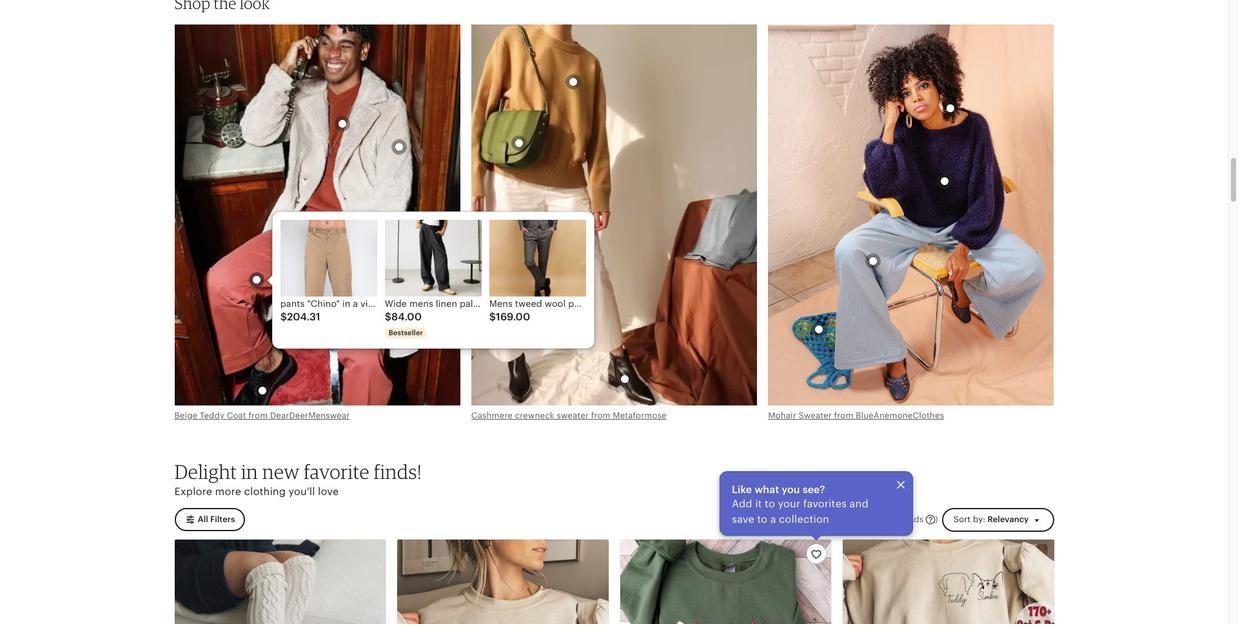 Task type: describe. For each thing, give the bounding box(es) containing it.
bestseller
[[389, 329, 423, 337]]

crewneck
[[515, 411, 555, 421]]

with
[[889, 515, 906, 524]]

mohair sweater from blueanemoneclothes link
[[768, 411, 944, 421]]

1 vertical spatial to
[[757, 513, 768, 526]]

mens tweed wool pants image
[[489, 220, 586, 297]]

$ inside pants "chino" in a vintage style $ 204.31
[[280, 311, 287, 323]]

you
[[782, 484, 800, 496]]

cable knitted lounge socks // open work knit lounge socks image
[[174, 540, 386, 624]]

0 vertical spatial to
[[765, 498, 775, 510]]

a inside like what you see? add it to your favorites and save to a collection
[[771, 513, 776, 526]]

$ 84.00 bestseller
[[385, 311, 423, 337]]

love
[[318, 486, 339, 498]]

new
[[262, 460, 300, 484]]

see?
[[803, 484, 825, 496]]

you'll
[[289, 486, 315, 498]]

ads
[[908, 515, 924, 524]]

204.31
[[287, 311, 320, 323]]

favorite
[[304, 460, 370, 484]]

158,514
[[824, 515, 854, 524]]

vintage
[[361, 299, 393, 309]]

mens
[[489, 299, 513, 309]]

pants inside pants "chino" in a vintage style $ 204.31
[[280, 299, 305, 309]]

169.00
[[496, 311, 530, 323]]

"chino"
[[307, 299, 340, 309]]

sort
[[954, 515, 971, 524]]

what
[[755, 484, 779, 496]]

style
[[396, 299, 417, 309]]

in inside pants "chino" in a vintage style $ 204.31
[[342, 299, 351, 309]]

mohair
[[768, 411, 796, 421]]

wool
[[545, 299, 566, 309]]

84.00
[[392, 311, 422, 323]]

( 158,514 results,
[[821, 515, 886, 524]]

mohair sweater from blueanemoneclothes
[[768, 411, 944, 421]]

your
[[778, 498, 801, 510]]

all
[[198, 515, 208, 525]]

delight in new favorite finds! explore more clothing you'll love
[[174, 460, 422, 498]]

image containing listing mohair sweater from blueanemoneclothes image
[[768, 25, 1054, 406]]

tooltip containing like what you see?
[[720, 471, 913, 539]]

beige teddy coat from deardeermenswear
[[174, 411, 350, 421]]

pants "chino" in a vintage style $ 204.31
[[280, 299, 417, 323]]

all filters
[[198, 515, 235, 525]]

$ inside "mens tweed wool pants $ 169.00"
[[489, 311, 496, 323]]

cat sweatshirt,cute cat sweatshirt,black cat shirt,cat peeking sweatshirt,womens funny sweatshirt,gift for cats lover,cat mom sweatshirt image
[[397, 540, 609, 624]]

tweed
[[515, 299, 542, 309]]

blueanemoneclothes
[[856, 411, 944, 421]]

(
[[821, 515, 824, 524]]



Task type: locate. For each thing, give the bounding box(es) containing it.
a left 'vintage' on the left top of page
[[353, 299, 358, 309]]

3 $ from the left
[[489, 311, 496, 323]]

to right it
[[765, 498, 775, 510]]

1 horizontal spatial tooltip
[[720, 471, 913, 539]]

0 horizontal spatial pants
[[280, 299, 305, 309]]

collection
[[779, 513, 829, 526]]

1 pants from the left
[[280, 299, 305, 309]]

3 from from the left
[[834, 411, 854, 421]]

with ads
[[889, 515, 924, 524]]

from for deardeermenswear
[[249, 411, 268, 421]]

image containing listing cashmere crewneck sweater from metaformose image
[[471, 25, 757, 406]]

1 vertical spatial a
[[771, 513, 776, 526]]

cashmere
[[471, 411, 513, 421]]

sweater
[[557, 411, 589, 421]]

in inside the delight in new favorite finds! explore more clothing you'll love
[[241, 460, 258, 484]]

a right save
[[771, 513, 776, 526]]

0 vertical spatial a
[[353, 299, 358, 309]]

pants "chino" in a vintage style image
[[280, 220, 377, 297]]

beige teddy coat from deardeermenswear link
[[174, 411, 350, 421]]

mens tweed wool pants $ 169.00
[[489, 299, 593, 323]]

deardeermenswear
[[270, 411, 350, 421]]

cashmere crewneck sweater from metaformose link
[[471, 411, 667, 421]]

a inside pants "chino" in a vintage style $ 204.31
[[353, 299, 358, 309]]

2 horizontal spatial $
[[489, 311, 496, 323]]

0 vertical spatial tooltip
[[269, 212, 595, 349]]

cashmere crewneck sweater from metaformose
[[471, 411, 667, 421]]

1 horizontal spatial from
[[591, 411, 611, 421]]

pants
[[280, 299, 305, 309], [568, 299, 593, 309]]

relevancy
[[988, 515, 1029, 524]]

save
[[732, 513, 755, 526]]

pants up 204.31
[[280, 299, 305, 309]]

0 horizontal spatial tooltip
[[269, 212, 595, 349]]

clothing
[[244, 486, 286, 498]]

in
[[342, 299, 351, 309], [241, 460, 258, 484]]

by:
[[973, 515, 986, 524]]

all filters button
[[174, 508, 245, 532]]

from
[[249, 411, 268, 421], [591, 411, 611, 421], [834, 411, 854, 421]]

$
[[280, 311, 287, 323], [385, 311, 392, 323], [489, 311, 496, 323]]

to
[[765, 498, 775, 510], [757, 513, 768, 526]]

0 horizontal spatial in
[[241, 460, 258, 484]]

1 horizontal spatial a
[[771, 513, 776, 526]]

$ inside "$ 84.00 bestseller"
[[385, 311, 392, 323]]

0 horizontal spatial a
[[353, 299, 358, 309]]

1 vertical spatial in
[[241, 460, 258, 484]]

beige
[[174, 411, 198, 421]]

teddy
[[200, 411, 225, 421]]

in right "chino"
[[342, 299, 351, 309]]

0 horizontal spatial $
[[280, 311, 287, 323]]

pants right wool
[[568, 299, 593, 309]]

from for metaformose
[[591, 411, 611, 421]]

delight
[[174, 460, 237, 484]]

2 from from the left
[[591, 411, 611, 421]]

coat
[[227, 411, 246, 421]]

1 from from the left
[[249, 411, 268, 421]]

a
[[353, 299, 358, 309], [771, 513, 776, 526]]

2 $ from the left
[[385, 311, 392, 323]]

sweater
[[799, 411, 832, 421]]

0 vertical spatial in
[[342, 299, 351, 309]]

more
[[215, 486, 241, 498]]

1 horizontal spatial in
[[342, 299, 351, 309]]

add
[[732, 498, 753, 510]]

1 $ from the left
[[280, 311, 287, 323]]

like what you see? add it to your favorites and save to a collection
[[732, 484, 869, 526]]

1 vertical spatial tooltip
[[720, 471, 913, 539]]

sort by: relevancy
[[954, 515, 1029, 524]]

to down it
[[757, 513, 768, 526]]

like
[[732, 484, 752, 496]]

tis the season sweatshirt, christmas tis the season sweatshirt, merry christmas shirt, christmas sweatshirt, cute winter hoodie image
[[620, 540, 831, 624]]

1 horizontal spatial pants
[[568, 299, 593, 309]]

filters
[[210, 515, 235, 525]]

0 horizontal spatial from
[[249, 411, 268, 421]]

image containing listing beige teddy coat from deardeermenswear image
[[174, 25, 460, 406]]

metaformose
[[613, 411, 667, 421]]

results,
[[856, 515, 886, 524]]

2 horizontal spatial from
[[834, 411, 854, 421]]

1 horizontal spatial $
[[385, 311, 392, 323]]

wide mens linen palazzo pants with pleats, high-waist wide linen joggers, mens trousers, loose fit pants, baggy pants image
[[385, 220, 482, 297]]

favorites
[[803, 498, 847, 510]]

finds!
[[374, 460, 422, 484]]

personalized dog and cat ears sweatshirt, gift for pet mom, dog name shirt, pet memorial tee, new pet owner gift, custom cat breeds ears image
[[843, 540, 1054, 624]]

tooltip
[[269, 212, 595, 349], [720, 471, 913, 539]]

explore
[[174, 486, 212, 498]]

pants inside "mens tweed wool pants $ 169.00"
[[568, 299, 593, 309]]

2 pants from the left
[[568, 299, 593, 309]]

and
[[850, 498, 869, 510]]

)
[[935, 515, 938, 524]]

in up clothing
[[241, 460, 258, 484]]

tooltip containing $
[[269, 212, 595, 349]]

it
[[755, 498, 762, 510]]



Task type: vqa. For each thing, say whether or not it's contained in the screenshot.
the left FREE shipping
no



